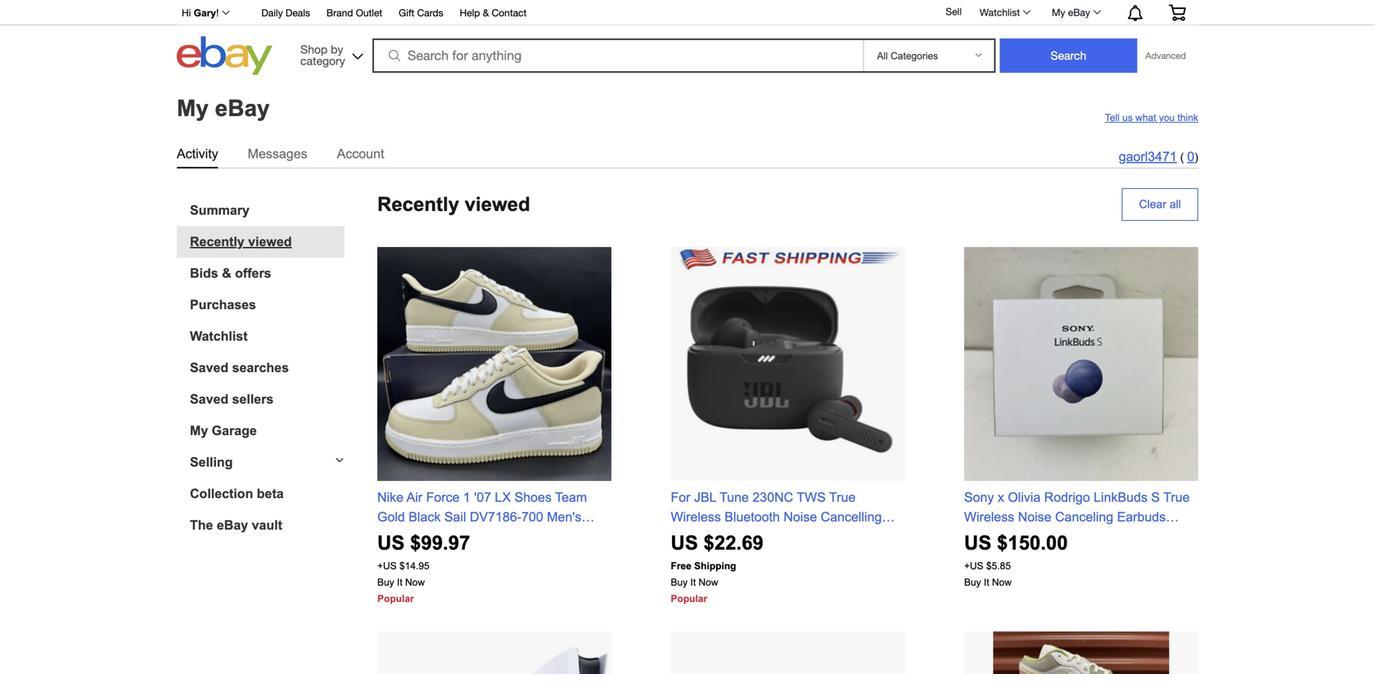 Task type: describe. For each thing, give the bounding box(es) containing it.
none submit inside shop by category banner
[[1000, 38, 1138, 73]]

shipping
[[694, 561, 736, 572]]

brand outlet
[[327, 7, 382, 18]]

dv7186-
[[470, 510, 522, 525]]

headphones
[[671, 530, 745, 544]]

true inside for jbl tune 230nc tws true wireless bluetooth noise cancelling headphones color
[[829, 490, 856, 505]]

think
[[1178, 112, 1199, 123]]

searches
[[232, 361, 289, 375]]

daily
[[261, 7, 283, 18]]

advanced
[[1146, 50, 1186, 61]]

buy inside us $150.00 +us $5.85 buy it now
[[964, 577, 981, 588]]

gift
[[399, 7, 415, 18]]

noise for us $22.69
[[784, 510, 817, 525]]

saved for saved searches
[[190, 361, 229, 375]]

bluetooth
[[725, 510, 780, 525]]

$99.97
[[410, 533, 470, 554]]

sony x olivia rodrigo linkbuds s true wireless noise canceling earbuds violet image
[[964, 247, 1199, 481]]

popular for $99.97
[[377, 594, 414, 605]]

1 vertical spatial watchlist link
[[190, 329, 345, 344]]

selling
[[190, 455, 233, 470]]

help & contact
[[460, 7, 527, 18]]

watchlist for the right watchlist link
[[980, 7, 1020, 18]]

men's
[[547, 510, 582, 525]]

us $22.69 free shipping buy it now popular
[[671, 533, 764, 605]]

my garage link
[[190, 424, 345, 439]]

gift cards link
[[399, 5, 443, 23]]

wireless inside sony x olivia rodrigo linkbuds s true wireless noise canceling earbuds violet
[[964, 510, 1015, 525]]

1 horizontal spatial watchlist link
[[971, 2, 1038, 22]]

700
[[522, 510, 543, 525]]

brand outlet link
[[327, 5, 382, 23]]

help & contact link
[[460, 5, 527, 23]]

1 vertical spatial viewed
[[248, 235, 292, 249]]

popular for $22.69
[[671, 594, 708, 605]]

wireless inside for jbl tune 230nc tws true wireless bluetooth noise cancelling headphones color
[[671, 510, 721, 525]]

gary
[[194, 7, 216, 18]]

bids & offers link
[[190, 266, 345, 281]]

sell
[[946, 6, 962, 17]]

it for us $99.97
[[397, 577, 403, 588]]

bids
[[190, 266, 218, 281]]

account link
[[337, 143, 384, 165]]

account navigation
[[173, 0, 1199, 25]]

help
[[460, 7, 480, 18]]

messages link
[[248, 143, 308, 165]]

account
[[337, 147, 384, 161]]

us inside us $150.00 +us $5.85 buy it now
[[964, 533, 992, 554]]

by
[[331, 43, 343, 56]]

1 horizontal spatial viewed
[[465, 194, 530, 215]]

watchlist for bottommost watchlist link
[[190, 329, 248, 344]]

free
[[671, 561, 692, 572]]

all
[[1170, 198, 1181, 211]]

activity link
[[177, 143, 218, 165]]

saved searches link
[[190, 361, 345, 376]]

advanced link
[[1138, 39, 1195, 72]]

!
[[216, 7, 219, 18]]

it for us $22.69
[[691, 577, 696, 588]]

messages
[[248, 147, 308, 161]]

ebay for the my ebay link
[[1068, 7, 1091, 18]]

collection beta
[[190, 487, 284, 501]]

x
[[998, 490, 1005, 505]]

summary
[[190, 203, 250, 218]]

gaorl3471 link
[[1119, 149, 1177, 164]]

vault
[[252, 518, 282, 533]]

offers
[[235, 266, 271, 281]]

+us for $150.00
[[964, 561, 984, 572]]

0
[[1188, 149, 1195, 164]]

black
[[409, 510, 441, 525]]

clear all
[[1139, 198, 1181, 211]]

color
[[749, 530, 780, 544]]

hi gary !
[[182, 7, 219, 18]]

for
[[671, 490, 691, 505]]

my ebay inside account navigation
[[1052, 7, 1091, 18]]

us for us $22.69
[[671, 533, 698, 554]]

bids & offers
[[190, 266, 271, 281]]

new nike air jordan 1 low (gs) size 7y 'pastel vivid green grind' (dj0341-100) image
[[994, 632, 1170, 675]]

gaorl3471
[[1119, 149, 1177, 164]]

my for the my ebay link
[[1052, 7, 1066, 18]]

selling button
[[177, 455, 345, 470]]

tws
[[797, 490, 826, 505]]

shop by category
[[300, 43, 345, 68]]

for jbl tune 230nc tws true wireless bluetooth noise cancelling headphones color
[[671, 490, 882, 544]]

earbuds
[[1117, 510, 1166, 525]]

rodrigo
[[1045, 490, 1090, 505]]

)
[[1195, 151, 1199, 164]]

collection beta link
[[190, 487, 345, 502]]

summary link
[[190, 203, 345, 218]]

recently viewed link
[[190, 235, 345, 250]]

noise for us $150.00
[[1018, 510, 1052, 525]]

sellers
[[232, 392, 274, 407]]

canceling
[[1055, 510, 1114, 525]]

daily deals
[[261, 7, 310, 18]]

now for $99.97
[[405, 577, 425, 588]]

olivia
[[1008, 490, 1041, 505]]

the ebay vault link
[[190, 518, 345, 533]]



Task type: locate. For each thing, give the bounding box(es) containing it.
ebay
[[1068, 7, 1091, 18], [215, 95, 270, 121], [217, 518, 248, 533]]

1 horizontal spatial us
[[671, 533, 698, 554]]

now down $5.85
[[992, 577, 1012, 588]]

my ebay inside 'main content'
[[177, 95, 270, 121]]

wireless
[[671, 510, 721, 525], [964, 510, 1015, 525]]

us up $5.85
[[964, 533, 992, 554]]

$22.69
[[704, 533, 764, 554]]

1 vertical spatial ebay
[[215, 95, 270, 121]]

popular inside us $99.97 +us $14.95 buy it now popular
[[377, 594, 414, 605]]

violet
[[964, 530, 997, 544]]

1 vertical spatial &
[[222, 266, 231, 281]]

1 vertical spatial recently
[[190, 235, 245, 249]]

2 horizontal spatial us
[[964, 533, 992, 554]]

2 it from the left
[[691, 577, 696, 588]]

saved sellers link
[[190, 392, 345, 407]]

my ebay link
[[1043, 2, 1109, 22]]

my for my garage link
[[190, 424, 208, 438]]

0 horizontal spatial my ebay
[[177, 95, 270, 121]]

true up cancelling
[[829, 490, 856, 505]]

2 true from the left
[[1164, 490, 1190, 505]]

clear
[[1139, 198, 1167, 211]]

noise inside for jbl tune 230nc tws true wireless bluetooth noise cancelling headphones color
[[784, 510, 817, 525]]

None submit
[[1000, 38, 1138, 73]]

+us for $99.97
[[377, 561, 397, 572]]

1 horizontal spatial true
[[1164, 490, 1190, 505]]

noise down tws
[[784, 510, 817, 525]]

watchlist inside account navigation
[[980, 7, 1020, 18]]

3 now from the left
[[992, 577, 1012, 588]]

deals
[[286, 7, 310, 18]]

my inside account navigation
[[1052, 7, 1066, 18]]

2 vertical spatial ebay
[[217, 518, 248, 533]]

1 vertical spatial watchlist
[[190, 329, 248, 344]]

us up free
[[671, 533, 698, 554]]

now inside us $150.00 +us $5.85 buy it now
[[992, 577, 1012, 588]]

recently
[[377, 194, 459, 215], [190, 235, 245, 249]]

ebay for the ebay vault link
[[217, 518, 248, 533]]

it inside us $150.00 +us $5.85 buy it now
[[984, 577, 990, 588]]

saved searches
[[190, 361, 289, 375]]

& for help
[[483, 7, 489, 18]]

1 +us from the left
[[377, 561, 397, 572]]

1 horizontal spatial recently viewed
[[377, 194, 530, 215]]

buy down violet
[[964, 577, 981, 588]]

it inside us $22.69 free shipping buy it now popular
[[691, 577, 696, 588]]

buy for us $99.97
[[377, 577, 394, 588]]

sell link
[[939, 6, 969, 17]]

it down $14.95
[[397, 577, 403, 588]]

0 vertical spatial saved
[[190, 361, 229, 375]]

0 horizontal spatial watchlist link
[[190, 329, 345, 344]]

1 horizontal spatial now
[[699, 577, 718, 588]]

outlet
[[356, 7, 382, 18]]

1 horizontal spatial noise
[[1018, 510, 1052, 525]]

2 horizontal spatial now
[[992, 577, 1012, 588]]

now inside us $22.69 free shipping buy it now popular
[[699, 577, 718, 588]]

shop
[[300, 43, 328, 56]]

+us inside us $99.97 +us $14.95 buy it now popular
[[377, 561, 397, 572]]

0 horizontal spatial true
[[829, 490, 856, 505]]

popular down $14.95
[[377, 594, 414, 605]]

0 vertical spatial my
[[1052, 7, 1066, 18]]

purchases link
[[190, 298, 345, 313]]

us inside us $22.69 free shipping buy it now popular
[[671, 533, 698, 554]]

air
[[407, 490, 423, 505]]

0 horizontal spatial wireless
[[671, 510, 721, 525]]

0 horizontal spatial now
[[405, 577, 425, 588]]

0 vertical spatial &
[[483, 7, 489, 18]]

0 horizontal spatial recently
[[190, 235, 245, 249]]

wireless up violet
[[964, 510, 1015, 525]]

nike air force 1 '07 lx shoes team gold black sail dv7186-700 men's multi sizes image
[[377, 247, 612, 481]]

3 buy from the left
[[964, 577, 981, 588]]

you
[[1159, 112, 1175, 123]]

& right help
[[483, 7, 489, 18]]

true right s
[[1164, 490, 1190, 505]]

my
[[1052, 7, 1066, 18], [177, 95, 209, 121], [190, 424, 208, 438]]

0 horizontal spatial noise
[[784, 510, 817, 525]]

linkbuds
[[1094, 490, 1148, 505]]

2 now from the left
[[699, 577, 718, 588]]

shop by category button
[[293, 36, 367, 72]]

multi
[[377, 530, 405, 544]]

saved
[[190, 361, 229, 375], [190, 392, 229, 407]]

playstation 5 slim console call of duty: modern warfare iii bundle image
[[377, 632, 612, 675]]

shop by category banner
[[173, 0, 1199, 79]]

nike air force 1 '07 lx shoes team gold black sail dv7186-700 men's multi sizes
[[377, 490, 587, 544]]

saved sellers
[[190, 392, 274, 407]]

1 now from the left
[[405, 577, 425, 588]]

cancelling
[[821, 510, 882, 525]]

recently down summary
[[190, 235, 245, 249]]

0 vertical spatial recently
[[377, 194, 459, 215]]

0 link
[[1188, 149, 1195, 164]]

0 vertical spatial ebay
[[1068, 7, 1091, 18]]

us $150.00 +us $5.85 buy it now
[[964, 533, 1068, 588]]

(
[[1181, 151, 1184, 164]]

1
[[463, 490, 471, 505]]

for jbl tune 230nc tws true wireless bluetooth noise cancelling headphones color link
[[671, 490, 895, 544]]

us
[[377, 533, 405, 554], [671, 533, 698, 554], [964, 533, 992, 554]]

your shopping cart image
[[1168, 4, 1187, 21]]

collection
[[190, 487, 253, 501]]

my inside my garage link
[[190, 424, 208, 438]]

category
[[300, 54, 345, 68]]

1 horizontal spatial &
[[483, 7, 489, 18]]

1 horizontal spatial watchlist
[[980, 7, 1020, 18]]

0 horizontal spatial viewed
[[248, 235, 292, 249]]

it
[[397, 577, 403, 588], [691, 577, 696, 588], [984, 577, 990, 588]]

force
[[426, 490, 460, 505]]

now down $14.95
[[405, 577, 425, 588]]

wireless down jbl
[[671, 510, 721, 525]]

1 vertical spatial my
[[177, 95, 209, 121]]

+us inside us $150.00 +us $5.85 buy it now
[[964, 561, 984, 572]]

the
[[190, 518, 213, 533]]

now inside us $99.97 +us $14.95 buy it now popular
[[405, 577, 425, 588]]

1 horizontal spatial it
[[691, 577, 696, 588]]

contact
[[492, 7, 527, 18]]

us $99.97 +us $14.95 buy it now popular
[[377, 533, 470, 605]]

buy inside us $99.97 +us $14.95 buy it now popular
[[377, 577, 394, 588]]

it down $5.85
[[984, 577, 990, 588]]

now down shipping
[[699, 577, 718, 588]]

1 horizontal spatial my ebay
[[1052, 7, 1091, 18]]

noise inside sony x olivia rodrigo linkbuds s true wireless noise canceling earbuds violet
[[1018, 510, 1052, 525]]

0 horizontal spatial us
[[377, 533, 405, 554]]

+us left $5.85
[[964, 561, 984, 572]]

us
[[1123, 112, 1133, 123]]

0 vertical spatial watchlist
[[980, 7, 1020, 18]]

us for us $99.97
[[377, 533, 405, 554]]

& right bids
[[222, 266, 231, 281]]

1 horizontal spatial +us
[[964, 561, 984, 572]]

0 horizontal spatial watchlist
[[190, 329, 248, 344]]

3 it from the left
[[984, 577, 990, 588]]

1 us from the left
[[377, 533, 405, 554]]

&
[[483, 7, 489, 18], [222, 266, 231, 281]]

ebay inside account navigation
[[1068, 7, 1091, 18]]

1 horizontal spatial popular
[[671, 594, 708, 605]]

0 vertical spatial viewed
[[465, 194, 530, 215]]

3 us from the left
[[964, 533, 992, 554]]

team
[[555, 490, 587, 505]]

0 horizontal spatial +us
[[377, 561, 397, 572]]

1 true from the left
[[829, 490, 856, 505]]

2 popular from the left
[[671, 594, 708, 605]]

popular inside us $22.69 free shipping buy it now popular
[[671, 594, 708, 605]]

my garage
[[190, 424, 257, 438]]

230nc
[[753, 490, 794, 505]]

& inside account navigation
[[483, 7, 489, 18]]

0 vertical spatial watchlist link
[[971, 2, 1038, 22]]

brand
[[327, 7, 353, 18]]

watchlist down purchases
[[190, 329, 248, 344]]

hi
[[182, 7, 191, 18]]

buy for us $22.69
[[671, 577, 688, 588]]

1 buy from the left
[[377, 577, 394, 588]]

0 horizontal spatial it
[[397, 577, 403, 588]]

watchlist inside 'my ebay' 'main content'
[[190, 329, 248, 344]]

nike air force 1 '07 lx shoes team gold black sail dv7186-700 men's multi sizes link
[[377, 490, 595, 544]]

my ebay main content
[[7, 79, 1369, 675]]

s
[[1152, 490, 1160, 505]]

1 vertical spatial my ebay
[[177, 95, 270, 121]]

popular down free
[[671, 594, 708, 605]]

nike
[[377, 490, 404, 505]]

1 noise from the left
[[784, 510, 817, 525]]

+us left $14.95
[[377, 561, 397, 572]]

2 horizontal spatial it
[[984, 577, 990, 588]]

Search for anything text field
[[375, 40, 860, 71]]

2 vertical spatial my
[[190, 424, 208, 438]]

1 vertical spatial saved
[[190, 392, 229, 407]]

0 vertical spatial recently viewed
[[377, 194, 530, 215]]

us inside us $99.97 +us $14.95 buy it now popular
[[377, 533, 405, 554]]

clear all button
[[1122, 188, 1199, 221]]

tell us what you think
[[1105, 112, 1199, 123]]

2 wireless from the left
[[964, 510, 1015, 525]]

sony
[[964, 490, 994, 505]]

tell
[[1105, 112, 1120, 123]]

recently viewed
[[377, 194, 530, 215], [190, 235, 292, 249]]

& for bids
[[222, 266, 231, 281]]

it inside us $99.97 +us $14.95 buy it now popular
[[397, 577, 403, 588]]

buy down free
[[671, 577, 688, 588]]

saved for saved sellers
[[190, 392, 229, 407]]

it down free
[[691, 577, 696, 588]]

gift cards
[[399, 7, 443, 18]]

2 buy from the left
[[671, 577, 688, 588]]

popular
[[377, 594, 414, 605], [671, 594, 708, 605]]

sony x olivia rodrigo linkbuds s true wireless noise canceling earbuds violet link
[[964, 490, 1190, 544]]

2 saved from the top
[[190, 392, 229, 407]]

2 noise from the left
[[1018, 510, 1052, 525]]

2 +us from the left
[[964, 561, 984, 572]]

now for $150.00
[[992, 577, 1012, 588]]

1 it from the left
[[397, 577, 403, 588]]

cards
[[417, 7, 443, 18]]

garage
[[212, 424, 257, 438]]

1 horizontal spatial wireless
[[964, 510, 1015, 525]]

now for $22.69
[[699, 577, 718, 588]]

tell us what you think link
[[1105, 112, 1199, 124]]

0 horizontal spatial popular
[[377, 594, 414, 605]]

gaorl3471 ( 0 )
[[1119, 149, 1199, 164]]

watchlist
[[980, 7, 1020, 18], [190, 329, 248, 344]]

2 us from the left
[[671, 533, 698, 554]]

1 horizontal spatial buy
[[671, 577, 688, 588]]

0 horizontal spatial &
[[222, 266, 231, 281]]

1 horizontal spatial recently
[[377, 194, 459, 215]]

1 popular from the left
[[377, 594, 414, 605]]

for jbl tune 230nc tws true wireless bluetooth noise cancelling headphones color image
[[671, 247, 905, 481]]

saved up my garage on the bottom of the page
[[190, 392, 229, 407]]

purchases
[[190, 298, 256, 312]]

shoes
[[515, 490, 552, 505]]

1 saved from the top
[[190, 361, 229, 375]]

jbl
[[694, 490, 716, 505]]

saved up saved sellers
[[190, 361, 229, 375]]

what
[[1136, 112, 1157, 123]]

& inside 'my ebay' 'main content'
[[222, 266, 231, 281]]

watchlist link down purchases link
[[190, 329, 345, 344]]

$14.95
[[400, 561, 430, 572]]

watchlist right sell link
[[980, 7, 1020, 18]]

buy down multi
[[377, 577, 394, 588]]

noise down olivia
[[1018, 510, 1052, 525]]

2 horizontal spatial buy
[[964, 577, 981, 588]]

1 wireless from the left
[[671, 510, 721, 525]]

us down gold
[[377, 533, 405, 554]]

watchlist link right sell link
[[971, 2, 1038, 22]]

+us
[[377, 561, 397, 572], [964, 561, 984, 572]]

recently down account
[[377, 194, 459, 215]]

0 horizontal spatial buy
[[377, 577, 394, 588]]

buy inside us $22.69 free shipping buy it now popular
[[671, 577, 688, 588]]

0 horizontal spatial recently viewed
[[190, 235, 292, 249]]

true inside sony x olivia rodrigo linkbuds s true wireless noise canceling earbuds violet
[[1164, 490, 1190, 505]]

true
[[829, 490, 856, 505], [1164, 490, 1190, 505]]

now
[[405, 577, 425, 588], [699, 577, 718, 588], [992, 577, 1012, 588]]

1 vertical spatial recently viewed
[[190, 235, 292, 249]]

0 vertical spatial my ebay
[[1052, 7, 1091, 18]]

buy
[[377, 577, 394, 588], [671, 577, 688, 588], [964, 577, 981, 588]]



Task type: vqa. For each thing, say whether or not it's contained in the screenshot.
left Fan
no



